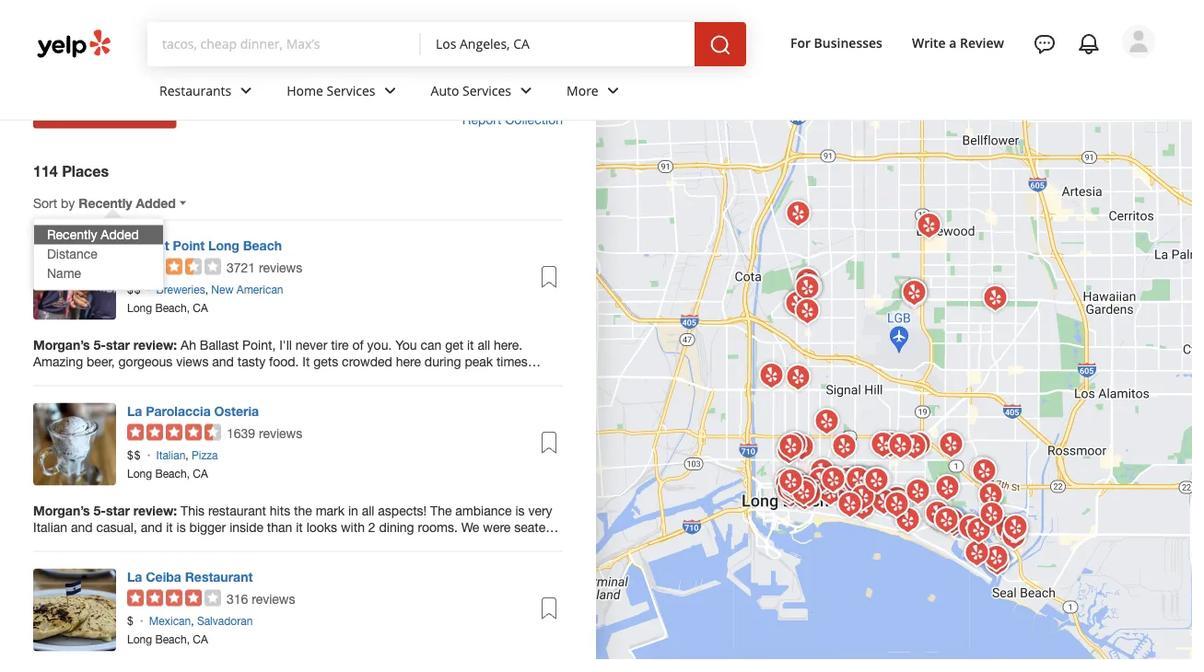 Task type: describe. For each thing, give the bounding box(es) containing it.
report
[[463, 112, 502, 127]]

report collection link
[[463, 112, 563, 127]]

recently inside recently added distance name
[[47, 227, 97, 242]]

1639 reviews
[[227, 426, 302, 441]]

reviews for la ceiba restaurant
[[252, 592, 295, 607]]

la for la parolaccia osteria
[[127, 404, 142, 419]]

home
[[287, 82, 323, 99]]

salvadoran
[[197, 615, 253, 628]]

24 chevron down v2 image for restaurants
[[235, 80, 257, 102]]

5- for la parolaccia osteria
[[94, 503, 106, 518]]

24 chevron down v2 image for auto services
[[515, 80, 537, 102]]

long for parolaccia
[[127, 467, 152, 480]]

star for la
[[106, 503, 130, 518]]

la for la ceiba restaurant
[[127, 570, 142, 585]]

new american link
[[211, 283, 283, 296]]

distance
[[47, 247, 97, 262]]

ballast point long beach link
[[127, 238, 282, 253]]

notifications image
[[1078, 33, 1100, 55]]

menu containing recently added
[[34, 225, 163, 283]]

auto
[[431, 82, 459, 99]]

114
[[33, 163, 58, 180]]

0 vertical spatial added
[[136, 195, 176, 211]]

4.5 star rating image
[[127, 424, 221, 441]]

mexican
[[149, 615, 191, 628]]

collection
[[505, 112, 563, 127]]

review
[[960, 34, 1005, 51]]

, for 316 reviews
[[191, 615, 194, 628]]

for businesses link
[[783, 26, 890, 59]]

star for ballast
[[106, 337, 130, 353]]

beach, for parolaccia
[[155, 467, 190, 480]]

la ceiba restaurant link
[[127, 570, 253, 585]]

morgan's 5-star review: for ballast point long beach
[[33, 337, 181, 353]]

pizza
[[192, 449, 218, 462]]

0 vertical spatial recently
[[79, 195, 132, 211]]

restaurants link
[[145, 66, 272, 120]]

beach, for point
[[155, 301, 190, 314]]

parolaccia
[[146, 404, 211, 419]]

write a review
[[912, 34, 1005, 51]]

pizza link
[[192, 449, 218, 462]]

3721
[[227, 260, 255, 275]]

map region
[[498, 0, 1193, 661]]

auto services
[[431, 82, 512, 99]]

la ceiba restaurant
[[127, 570, 253, 585]]

$
[[127, 615, 134, 628]]

4.0 star rating image
[[127, 590, 221, 607]]

la parolaccia osteria
[[127, 404, 259, 419]]

sort
[[33, 195, 57, 211]]

places
[[62, 163, 109, 180]]

$$ for ballast point long beach
[[127, 283, 141, 296]]

24 chevron down v2 image for home services
[[379, 80, 401, 102]]

3.5 star rating image
[[127, 259, 221, 275]]

more
[[567, 82, 599, 99]]

ca for 1639
[[193, 467, 208, 480]]

review: for ballast
[[133, 337, 177, 353]]

distance link
[[34, 245, 163, 264]]

american
[[237, 283, 283, 296]]

24 chevron down v2 image
[[602, 80, 625, 102]]



Task type: locate. For each thing, give the bounding box(es) containing it.
0 horizontal spatial ,
[[186, 449, 189, 462]]

long for ceiba
[[127, 633, 152, 646]]

star down name link
[[106, 337, 130, 353]]

beach, down the italian
[[155, 467, 190, 480]]

more link
[[552, 66, 639, 120]]

services for home services
[[327, 82, 376, 99]]

  text field
[[436, 34, 680, 54]]

by
[[61, 195, 75, 211]]

1 vertical spatial $$
[[127, 449, 141, 462]]

home services
[[287, 82, 376, 99]]

0 vertical spatial long beach, ca
[[127, 301, 208, 314]]

2 vertical spatial ca
[[193, 633, 208, 646]]

morgan's for ballast point long beach
[[33, 337, 90, 353]]

for
[[791, 34, 811, 51]]

name link
[[34, 264, 163, 283]]

la ceiba restaurant image
[[33, 569, 116, 652]]

breweries , new american
[[156, 283, 283, 296]]

ca
[[193, 301, 208, 314], [193, 467, 208, 480], [193, 633, 208, 646]]

reviews down beach
[[259, 260, 302, 275]]

ballast point long beach
[[127, 238, 282, 253]]

2 morgan's from the top
[[33, 503, 90, 518]]

long for point
[[127, 301, 152, 314]]

$$ for la parolaccia osteria
[[127, 449, 141, 462]]

3 beach, from the top
[[155, 633, 190, 646]]

long beach, ca for parolaccia
[[127, 467, 208, 480]]

24 chevron down v2 image inside auto services link
[[515, 80, 537, 102]]

24 chevron down v2 image left auto
[[379, 80, 401, 102]]

1 vertical spatial morgan's 5-star review:
[[33, 503, 181, 518]]

1 horizontal spatial services
[[463, 82, 512, 99]]

review: down breweries link at the left of page
[[133, 337, 177, 353]]

review: for la
[[133, 503, 177, 518]]

italian , pizza
[[156, 449, 218, 462]]

1 vertical spatial morgan's
[[33, 503, 90, 518]]

new
[[211, 283, 234, 296]]

0 vertical spatial 5-
[[94, 337, 106, 353]]

long down name link
[[127, 301, 152, 314]]

5- down 'ballast point long beach' image
[[94, 337, 106, 353]]

review: down italian link
[[133, 503, 177, 518]]

0 vertical spatial ca
[[193, 301, 208, 314]]

reviews for la parolaccia osteria
[[259, 426, 302, 441]]

1 horizontal spatial ,
[[191, 615, 194, 628]]

1 vertical spatial recently
[[47, 227, 97, 242]]

la left parolaccia
[[127, 404, 142, 419]]

morgan's down 'la parolaccia osteria' image
[[33, 503, 90, 518]]

1 la from the top
[[127, 404, 142, 419]]

tacos, cheap dinner, Max's text field
[[162, 34, 406, 53]]

recently
[[79, 195, 132, 211], [47, 227, 97, 242]]

2 horizontal spatial ,
[[205, 283, 208, 296]]

2 vertical spatial reviews
[[252, 592, 295, 607]]

mexican , salvadoran
[[149, 615, 253, 628]]

2 24 chevron down v2 image from the left
[[379, 80, 401, 102]]

search image
[[710, 34, 732, 56], [710, 34, 732, 56]]

1 morgan's 5-star review: link from the top
[[33, 337, 563, 370]]

24 chevron down v2 image right restaurants
[[235, 80, 257, 102]]

la parolaccia osteria image
[[33, 403, 116, 486]]

1 long beach, ca from the top
[[127, 301, 208, 314]]

0 horizontal spatial 24 chevron down v2 image
[[235, 80, 257, 102]]

morgan's 5-star review: down name link
[[33, 337, 181, 353]]

0 vertical spatial $$
[[127, 283, 141, 296]]

recently up recently added link
[[79, 195, 132, 211]]

1 $$ from the top
[[127, 283, 141, 296]]

added up distance link
[[101, 227, 139, 242]]

0 vertical spatial la
[[127, 404, 142, 419]]

3 ca from the top
[[193, 633, 208, 646]]

3721 reviews
[[227, 260, 302, 275]]

address, neighborhood, city, state or zip text field
[[436, 34, 680, 53]]

restaurants
[[159, 82, 232, 99]]

3 long beach, ca from the top
[[127, 633, 208, 646]]

2 vertical spatial beach,
[[155, 633, 190, 646]]

1639
[[227, 426, 255, 441]]

316
[[227, 592, 248, 607]]

0 vertical spatial reviews
[[259, 260, 302, 275]]

services right home
[[327, 82, 376, 99]]

ballast point long beach image
[[33, 237, 116, 320]]

2 morgan's 5-star review: from the top
[[33, 503, 181, 518]]

0 vertical spatial morgan's 5-star review:
[[33, 337, 181, 353]]

added up ballast
[[136, 195, 176, 211]]

0 vertical spatial beach,
[[155, 301, 190, 314]]

services for auto services
[[463, 82, 512, 99]]

1 review: from the top
[[133, 337, 177, 353]]

1 horizontal spatial 24 chevron down v2 image
[[379, 80, 401, 102]]

report collection
[[463, 112, 563, 127]]

beach, down breweries link at the left of page
[[155, 301, 190, 314]]

long beach, ca down breweries link at the left of page
[[127, 301, 208, 314]]

ballast
[[127, 238, 169, 253]]

long beach, ca down the italian
[[127, 467, 208, 480]]

morgan's 5-star review: down 'la parolaccia osteria' image
[[33, 503, 181, 518]]

1 ca from the top
[[193, 301, 208, 314]]

businesses
[[814, 34, 883, 51]]

1 vertical spatial beach,
[[155, 467, 190, 480]]

2 star from the top
[[106, 503, 130, 518]]

la
[[127, 404, 142, 419], [127, 570, 142, 585]]

for businesses
[[791, 34, 883, 51]]

2 beach, from the top
[[155, 467, 190, 480]]

0 horizontal spatial services
[[327, 82, 376, 99]]

2 morgan's 5-star review: link from the top
[[33, 503, 563, 536]]

a
[[950, 34, 957, 51]]

write a review link
[[905, 26, 1012, 59]]

long beach, ca down mexican link
[[127, 633, 208, 646]]

star down 'la parolaccia osteria' image
[[106, 503, 130, 518]]

3 24 chevron down v2 image from the left
[[515, 80, 537, 102]]

long beach, ca for point
[[127, 301, 208, 314]]

1 morgan's from the top
[[33, 337, 90, 353]]

1 5- from the top
[[94, 337, 106, 353]]

2 vertical spatial ,
[[191, 615, 194, 628]]

auto services link
[[416, 66, 552, 120]]

1 star from the top
[[106, 337, 130, 353]]

0 vertical spatial review:
[[133, 337, 177, 353]]

recently added distance name
[[47, 227, 139, 281]]

mexican link
[[149, 615, 191, 628]]

, left pizza
[[186, 449, 189, 462]]

long beach, ca for ceiba
[[127, 633, 208, 646]]

, left new
[[205, 283, 208, 296]]

ca down mexican , salvadoran in the left of the page
[[193, 633, 208, 646]]

notifications image
[[1078, 33, 1100, 55]]

24 chevron down v2 image inside home services link
[[379, 80, 401, 102]]

ca down breweries , new american
[[193, 301, 208, 314]]

0 vertical spatial morgan's 5-star review: link
[[33, 337, 563, 370]]

salvadoran link
[[197, 615, 253, 628]]

messages image
[[1034, 33, 1056, 55], [1034, 33, 1056, 55]]

2 vertical spatial long beach, ca
[[127, 633, 208, 646]]

1 vertical spatial 5-
[[94, 503, 106, 518]]

$$
[[127, 283, 141, 296], [127, 449, 141, 462]]

1 vertical spatial ca
[[193, 467, 208, 480]]

2 horizontal spatial 24 chevron down v2 image
[[515, 80, 537, 102]]

1 24 chevron down v2 image from the left
[[235, 80, 257, 102]]

write
[[912, 34, 946, 51]]

menu
[[34, 225, 163, 283]]

morgan's down 'ballast point long beach' image
[[33, 337, 90, 353]]

24 chevron down v2 image up collection
[[515, 80, 537, 102]]

1 vertical spatial morgan's 5-star review: link
[[33, 503, 563, 536]]

added
[[136, 195, 176, 211], [101, 227, 139, 242]]

2 5- from the top
[[94, 503, 106, 518]]

bob b. image
[[1123, 25, 1156, 58]]

ca for 3721
[[193, 301, 208, 314]]

morgan's 5-star review: link for 3721 reviews
[[33, 337, 563, 370]]

1 beach, from the top
[[155, 301, 190, 314]]

1 vertical spatial star
[[106, 503, 130, 518]]

114 places
[[33, 163, 109, 180]]

morgan's 5-star review: link for 1639 reviews
[[33, 503, 563, 536]]

reviews right "316"
[[252, 592, 295, 607]]

1 vertical spatial reviews
[[259, 426, 302, 441]]

added inside recently added distance name
[[101, 227, 139, 242]]

ceiba
[[146, 570, 181, 585]]

2 long beach, ca from the top
[[127, 467, 208, 480]]

morgan's for la parolaccia osteria
[[33, 503, 90, 518]]

restaurant
[[185, 570, 253, 585]]

long up 3721
[[208, 238, 239, 253]]

1 morgan's 5-star review: from the top
[[33, 337, 181, 353]]

, down the "4.0 star rating" image at left
[[191, 615, 194, 628]]

0 vertical spatial star
[[106, 337, 130, 353]]

breweries
[[156, 283, 205, 296]]

reviews right 1639
[[259, 426, 302, 441]]

services up report
[[463, 82, 512, 99]]

recently added link
[[34, 225, 163, 245]]

reviews for ballast point long beach
[[259, 260, 302, 275]]

1 vertical spatial long beach, ca
[[127, 467, 208, 480]]

point
[[173, 238, 205, 253]]

$$ down 3.5 star rating image at the top left
[[127, 283, 141, 296]]

24 chevron down v2 image
[[235, 80, 257, 102], [379, 80, 401, 102], [515, 80, 537, 102]]

beach,
[[155, 301, 190, 314], [155, 467, 190, 480], [155, 633, 190, 646]]

5- for ballast point long beach
[[94, 337, 106, 353]]

breweries link
[[156, 283, 205, 296]]

$$ left the italian
[[127, 449, 141, 462]]

home services link
[[272, 66, 416, 120]]

2 review: from the top
[[133, 503, 177, 518]]

recently up distance
[[47, 227, 97, 242]]

1 vertical spatial la
[[127, 570, 142, 585]]

morgan's 5-star review: for la parolaccia osteria
[[33, 503, 181, 518]]

ca down pizza
[[193, 467, 208, 480]]

review:
[[133, 337, 177, 353], [133, 503, 177, 518]]

ca for 316
[[193, 633, 208, 646]]

long beach, ca
[[127, 301, 208, 314], [127, 467, 208, 480], [127, 633, 208, 646]]

1 vertical spatial ,
[[186, 449, 189, 462]]

sort by recently added
[[33, 195, 176, 211]]

5- down 'la parolaccia osteria' image
[[94, 503, 106, 518]]

beach, for ceiba
[[155, 633, 190, 646]]

italian link
[[156, 449, 186, 462]]

la left ceiba
[[127, 570, 142, 585]]

2 services from the left
[[463, 82, 512, 99]]

beach, down mexican link
[[155, 633, 190, 646]]

0 vertical spatial morgan's
[[33, 337, 90, 353]]

1 services from the left
[[327, 82, 376, 99]]

beach
[[243, 238, 282, 253]]

morgan's
[[33, 337, 90, 353], [33, 503, 90, 518]]

long down 4.5 star rating 'image'
[[127, 467, 152, 480]]

5-
[[94, 337, 106, 353], [94, 503, 106, 518]]

services
[[327, 82, 376, 99], [463, 82, 512, 99]]

name
[[47, 266, 81, 281]]

1 vertical spatial review:
[[133, 503, 177, 518]]

,
[[205, 283, 208, 296], [186, 449, 189, 462], [191, 615, 194, 628]]

1 vertical spatial added
[[101, 227, 139, 242]]

osteria
[[214, 404, 259, 419]]

morgan's 5-star review:
[[33, 337, 181, 353], [33, 503, 181, 518]]

long
[[208, 238, 239, 253], [127, 301, 152, 314], [127, 467, 152, 480], [127, 633, 152, 646]]

2 $$ from the top
[[127, 449, 141, 462]]

24 chevron down v2 image inside restaurants link
[[235, 80, 257, 102]]

morgan's 5-star review: link up 316 reviews
[[33, 503, 563, 536]]

  text field
[[162, 34, 406, 54]]

star
[[106, 337, 130, 353], [106, 503, 130, 518]]

0 vertical spatial ,
[[205, 283, 208, 296]]

italian
[[156, 449, 186, 462]]

, for 3721 reviews
[[205, 283, 208, 296]]

reviews
[[259, 260, 302, 275], [259, 426, 302, 441], [252, 592, 295, 607]]

None search field
[[147, 22, 769, 66]]

morgan's 5-star review: link down american
[[33, 337, 563, 370]]

la parolaccia osteria link
[[127, 404, 259, 419]]

316 reviews
[[227, 592, 295, 607]]

2 la from the top
[[127, 570, 142, 585]]

long down $ at the bottom left of the page
[[127, 633, 152, 646]]

morgan's 5-star review: link
[[33, 337, 563, 370], [33, 503, 563, 536]]

2 ca from the top
[[193, 467, 208, 480]]

, for 1639 reviews
[[186, 449, 189, 462]]



Task type: vqa. For each thing, say whether or not it's contained in the screenshot.
tacos, cheap dinner, Max's text box
yes



